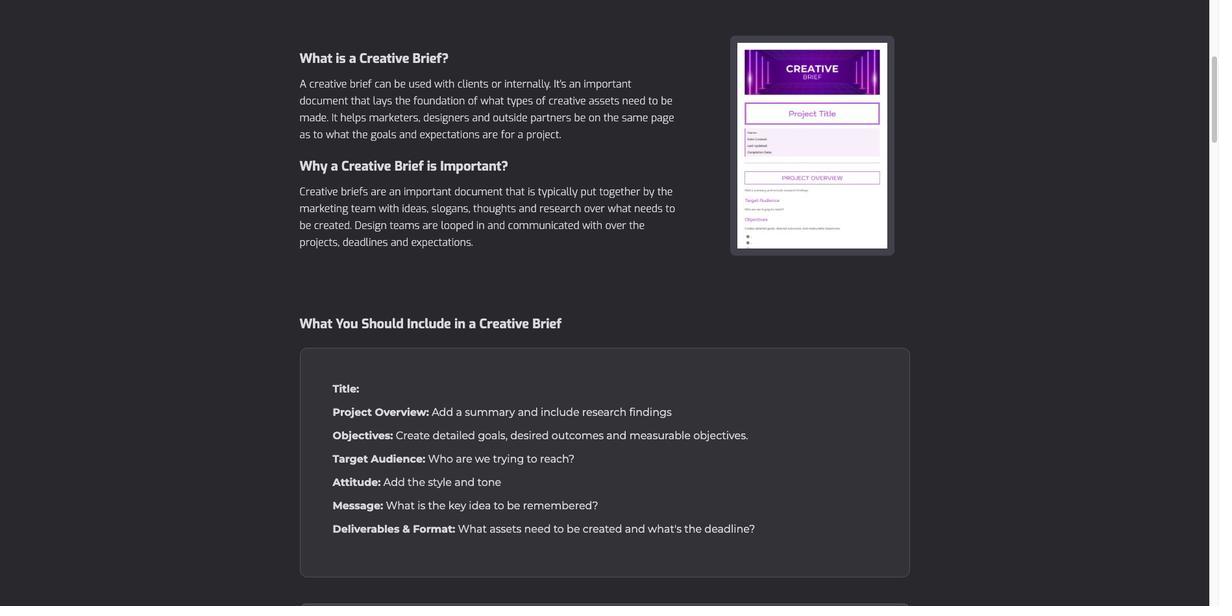 Task type: describe. For each thing, give the bounding box(es) containing it.
creative brief template image
[[731, 36, 895, 256]]

overview:
[[375, 407, 429, 419]]

are inside a creative brief can be used with clients or internally. it's an important document that lays the foundation of what types of creative assets need to be made. it helps marketers, designers and outside partners be on the same page as to what the goals and expectations are for a project.
[[483, 128, 498, 142]]

as
[[300, 128, 311, 142]]

designers
[[423, 111, 470, 125]]

outside
[[493, 111, 528, 125]]

format:
[[413, 524, 456, 536]]

made.
[[300, 111, 329, 125]]

message: what is the key idea to be remembered?
[[333, 500, 599, 513]]

a up detailed
[[456, 407, 462, 419]]

a up brief
[[349, 50, 356, 68]]

for
[[501, 128, 515, 142]]

and right outcomes
[[607, 430, 627, 443]]

to right idea
[[494, 500, 505, 513]]

detailed
[[433, 430, 475, 443]]

created
[[583, 524, 623, 536]]

and up communicated
[[519, 202, 537, 216]]

deadlines
[[343, 236, 388, 249]]

important?
[[440, 158, 509, 175]]

and left outside
[[472, 111, 490, 125]]

a creative brief can be used with clients or internally. it's an important document that lays the foundation of what types of creative assets need to be made. it helps marketers, designers and outside partners be on the same page as to what the goals and expectations are for a project.
[[300, 77, 675, 142]]

assets inside a creative brief can be used with clients or internally. it's an important document that lays the foundation of what types of creative assets need to be made. it helps marketers, designers and outside partners be on the same page as to what the goals and expectations are for a project.
[[589, 94, 620, 108]]

created.
[[314, 219, 352, 233]]

are left the we
[[456, 454, 473, 466]]

the right by on the right
[[658, 185, 673, 199]]

page
[[651, 111, 675, 125]]

research inside the creative briefs are an important document that is typically put together by the marketing team with ideas, slogans, thoughts and research over what needs to be created. design teams are looped in and communicated with over the projects, deadlines and expectations.
[[540, 202, 581, 216]]

why
[[300, 158, 328, 175]]

brief?
[[413, 50, 449, 68]]

is up 'it'
[[336, 50, 346, 68]]

why a creative brief is important?
[[300, 158, 509, 175]]

who
[[428, 454, 453, 466]]

target
[[333, 454, 368, 466]]

what you should include in a creative brief
[[300, 316, 562, 333]]

what up &
[[386, 500, 415, 513]]

briefs
[[341, 185, 368, 199]]

and left what's at right bottom
[[625, 524, 646, 536]]

and up desired
[[518, 407, 538, 419]]

to up page
[[649, 94, 658, 108]]

1 of from the left
[[468, 94, 478, 108]]

thoughts
[[473, 202, 516, 216]]

it
[[332, 111, 338, 125]]

to down desired
[[527, 454, 538, 466]]

desired
[[511, 430, 549, 443]]

a inside a creative brief can be used with clients or internally. it's an important document that lays the foundation of what types of creative assets need to be made. it helps marketers, designers and outside partners be on the same page as to what the goals and expectations are for a project.
[[518, 128, 524, 142]]

internally.
[[505, 77, 551, 91]]

the right "on"
[[604, 111, 619, 125]]

project
[[333, 407, 372, 419]]

marketers,
[[369, 111, 421, 125]]

creative briefs are an important document that is typically put together by the marketing team with ideas, slogans, thoughts and research over what needs to be created. design teams are looped in and communicated with over the projects, deadlines and expectations.
[[300, 185, 676, 249]]

objectives.
[[694, 430, 748, 443]]

together
[[600, 185, 641, 199]]

1 vertical spatial with
[[379, 202, 399, 216]]

team
[[351, 202, 376, 216]]

1 vertical spatial add
[[384, 477, 405, 489]]

0 horizontal spatial brief
[[395, 158, 424, 175]]

document inside the creative briefs are an important document that is typically put together by the marketing team with ideas, slogans, thoughts and research over what needs to be created. design teams are looped in and communicated with over the projects, deadlines and expectations.
[[455, 185, 503, 199]]

it's
[[554, 77, 567, 91]]

1 horizontal spatial creative
[[549, 94, 586, 108]]

and up message: what is the key idea to be remembered?
[[455, 477, 475, 489]]

should
[[362, 316, 404, 333]]

objectives: create detailed goals, desired outcomes and measurable objectives.
[[333, 430, 748, 443]]

ideas,
[[402, 202, 429, 216]]

summary
[[465, 407, 515, 419]]

create
[[396, 430, 430, 443]]

outcomes
[[552, 430, 604, 443]]

the left key
[[428, 500, 446, 513]]

audience:
[[371, 454, 426, 466]]

an inside the creative briefs are an important document that is typically put together by the marketing team with ideas, slogans, thoughts and research over what needs to be created. design teams are looped in and communicated with over the projects, deadlines and expectations.
[[389, 185, 401, 199]]

attitude:
[[333, 477, 381, 489]]

a
[[300, 77, 307, 91]]

trying
[[493, 454, 524, 466]]

goals,
[[478, 430, 508, 443]]

types
[[507, 94, 533, 108]]

to right as
[[313, 128, 323, 142]]

goals
[[371, 128, 397, 142]]

deliverables & format: what assets need to be created and what's the deadline?
[[333, 524, 756, 536]]

1 vertical spatial need
[[524, 524, 551, 536]]

is inside the creative briefs are an important document that is typically put together by the marketing team with ideas, slogans, thoughts and research over what needs to be created. design teams are looped in and communicated with over the projects, deadlines and expectations.
[[528, 185, 536, 199]]

creative inside the creative briefs are an important document that is typically put together by the marketing team with ideas, slogans, thoughts and research over what needs to be created. design teams are looped in and communicated with over the projects, deadlines and expectations.
[[300, 185, 338, 199]]

are up team
[[371, 185, 387, 199]]

is down expectations
[[427, 158, 437, 175]]

a right why
[[331, 158, 338, 175]]

looped
[[441, 219, 474, 233]]

style
[[428, 477, 452, 489]]

include
[[541, 407, 580, 419]]

be right idea
[[507, 500, 521, 513]]

what left you on the bottom left of the page
[[300, 316, 333, 333]]

the right what's at right bottom
[[685, 524, 702, 536]]

message:
[[333, 500, 383, 513]]

put
[[581, 185, 597, 199]]

title:
[[333, 383, 359, 396]]

what is a creative brief?
[[300, 50, 449, 68]]

partners
[[531, 111, 572, 125]]

teams
[[390, 219, 420, 233]]

important inside the creative briefs are an important document that is typically put together by the marketing team with ideas, slogans, thoughts and research over what needs to be created. design teams are looped in and communicated with over the projects, deadlines and expectations.
[[404, 185, 452, 199]]

include
[[407, 316, 451, 333]]

project.
[[527, 128, 562, 142]]



Task type: locate. For each thing, give the bounding box(es) containing it.
reach?
[[540, 454, 575, 466]]

0 vertical spatial research
[[540, 202, 581, 216]]

of down clients
[[468, 94, 478, 108]]

is down attitude: add the style and tone
[[418, 500, 426, 513]]

0 horizontal spatial what
[[326, 128, 350, 142]]

on
[[589, 111, 601, 125]]

important
[[584, 77, 632, 91], [404, 185, 452, 199]]

the
[[395, 94, 411, 108], [604, 111, 619, 125], [353, 128, 368, 142], [658, 185, 673, 199], [630, 219, 645, 233], [408, 477, 425, 489], [428, 500, 446, 513], [685, 524, 702, 536]]

assets down idea
[[490, 524, 522, 536]]

can
[[375, 77, 392, 91]]

be
[[394, 77, 406, 91], [661, 94, 673, 108], [574, 111, 586, 125], [300, 219, 311, 233], [507, 500, 521, 513], [567, 524, 580, 536]]

attitude: add the style and tone
[[333, 477, 502, 489]]

and down teams
[[391, 236, 409, 249]]

marketing
[[300, 202, 348, 216]]

1 vertical spatial over
[[606, 219, 627, 233]]

idea
[[469, 500, 491, 513]]

1 vertical spatial that
[[506, 185, 525, 199]]

1 horizontal spatial in
[[477, 219, 485, 233]]

add
[[432, 407, 454, 419], [384, 477, 405, 489]]

important up "on"
[[584, 77, 632, 91]]

an
[[569, 77, 581, 91], [389, 185, 401, 199]]

1 vertical spatial research
[[582, 407, 627, 419]]

and down marketers,
[[399, 128, 417, 142]]

a
[[349, 50, 356, 68], [518, 128, 524, 142], [331, 158, 338, 175], [469, 316, 476, 333], [456, 407, 462, 419]]

1 vertical spatial important
[[404, 185, 452, 199]]

0 vertical spatial document
[[300, 94, 348, 108]]

and down thoughts
[[488, 219, 505, 233]]

that up thoughts
[[506, 185, 525, 199]]

need down remembered?
[[524, 524, 551, 536]]

tone
[[478, 477, 502, 489]]

typically
[[538, 185, 578, 199]]

are up the 'expectations.'
[[423, 219, 438, 233]]

need
[[623, 94, 646, 108], [524, 524, 551, 536]]

brief
[[350, 77, 372, 91]]

are
[[483, 128, 498, 142], [371, 185, 387, 199], [423, 219, 438, 233], [456, 454, 473, 466]]

you
[[336, 316, 358, 333]]

0 vertical spatial creative
[[310, 77, 347, 91]]

0 vertical spatial an
[[569, 77, 581, 91]]

expectations
[[420, 128, 480, 142]]

to
[[649, 94, 658, 108], [313, 128, 323, 142], [666, 202, 676, 216], [527, 454, 538, 466], [494, 500, 505, 513], [554, 524, 564, 536]]

0 horizontal spatial an
[[389, 185, 401, 199]]

document up made.
[[300, 94, 348, 108]]

with up foundation at the top
[[435, 77, 455, 91]]

0 horizontal spatial with
[[379, 202, 399, 216]]

1 vertical spatial an
[[389, 185, 401, 199]]

creative right the 'a'
[[310, 77, 347, 91]]

1 horizontal spatial document
[[455, 185, 503, 199]]

brief
[[395, 158, 424, 175], [533, 316, 562, 333]]

used
[[409, 77, 432, 91]]

is
[[336, 50, 346, 68], [427, 158, 437, 175], [528, 185, 536, 199], [418, 500, 426, 513]]

document up thoughts
[[455, 185, 503, 199]]

slogans,
[[432, 202, 471, 216]]

clients
[[458, 77, 489, 91]]

we
[[475, 454, 491, 466]]

same
[[622, 111, 649, 125]]

creative
[[360, 50, 409, 68], [342, 158, 391, 175], [300, 185, 338, 199], [480, 316, 529, 333]]

0 horizontal spatial over
[[584, 202, 605, 216]]

over down put
[[584, 202, 605, 216]]

what
[[481, 94, 504, 108], [326, 128, 350, 142], [608, 202, 632, 216]]

an right it's
[[569, 77, 581, 91]]

that
[[351, 94, 370, 108], [506, 185, 525, 199]]

0 horizontal spatial important
[[404, 185, 452, 199]]

be inside the creative briefs are an important document that is typically put together by the marketing team with ideas, slogans, thoughts and research over what needs to be created. design teams are looped in and communicated with over the projects, deadlines and expectations.
[[300, 219, 311, 233]]

0 horizontal spatial creative
[[310, 77, 347, 91]]

what down message: what is the key idea to be remembered?
[[458, 524, 487, 536]]

1 vertical spatial in
[[455, 316, 466, 333]]

foundation
[[414, 94, 465, 108]]

deliverables
[[333, 524, 400, 536]]

by
[[644, 185, 655, 199]]

remembered?
[[523, 500, 599, 513]]

what down 'it'
[[326, 128, 350, 142]]

with up teams
[[379, 202, 399, 216]]

1 horizontal spatial with
[[435, 77, 455, 91]]

2 vertical spatial what
[[608, 202, 632, 216]]

research
[[540, 202, 581, 216], [582, 407, 627, 419]]

be up projects,
[[300, 219, 311, 233]]

0 vertical spatial what
[[481, 94, 504, 108]]

&
[[403, 524, 410, 536]]

be down remembered?
[[567, 524, 580, 536]]

what down together
[[608, 202, 632, 216]]

creative
[[310, 77, 347, 91], [549, 94, 586, 108]]

what down or
[[481, 94, 504, 108]]

a right for
[[518, 128, 524, 142]]

assets up "on"
[[589, 94, 620, 108]]

findings
[[630, 407, 672, 419]]

that inside the creative briefs are an important document that is typically put together by the marketing team with ideas, slogans, thoughts and research over what needs to be created. design teams are looped in and communicated with over the projects, deadlines and expectations.
[[506, 185, 525, 199]]

1 horizontal spatial what
[[481, 94, 504, 108]]

be up page
[[661, 94, 673, 108]]

add down audience:
[[384, 477, 405, 489]]

1 horizontal spatial assets
[[589, 94, 620, 108]]

the down helps
[[353, 128, 368, 142]]

what's
[[648, 524, 682, 536]]

measurable
[[630, 430, 691, 443]]

to down remembered?
[[554, 524, 564, 536]]

key
[[449, 500, 466, 513]]

what
[[300, 50, 333, 68], [300, 316, 333, 333], [386, 500, 415, 513], [458, 524, 487, 536]]

are left for
[[483, 128, 498, 142]]

lays
[[373, 94, 393, 108]]

need inside a creative brief can be used with clients or internally. it's an important document that lays the foundation of what types of creative assets need to be made. it helps marketers, designers and outside partners be on the same page as to what the goals and expectations are for a project.
[[623, 94, 646, 108]]

0 vertical spatial over
[[584, 202, 605, 216]]

1 horizontal spatial important
[[584, 77, 632, 91]]

0 horizontal spatial need
[[524, 524, 551, 536]]

expectations.
[[411, 236, 473, 249]]

objectives:
[[333, 430, 393, 443]]

1 horizontal spatial an
[[569, 77, 581, 91]]

the down needs
[[630, 219, 645, 233]]

with inside a creative brief can be used with clients or internally. it's an important document that lays the foundation of what types of creative assets need to be made. it helps marketers, designers and outside partners be on the same page as to what the goals and expectations are for a project.
[[435, 77, 455, 91]]

2 vertical spatial with
[[583, 219, 603, 233]]

0 horizontal spatial in
[[455, 316, 466, 333]]

with down put
[[583, 219, 603, 233]]

an down why a creative brief is important?
[[389, 185, 401, 199]]

over
[[584, 202, 605, 216], [606, 219, 627, 233]]

helps
[[341, 111, 366, 125]]

a right include
[[469, 316, 476, 333]]

communicated
[[508, 219, 580, 233]]

deadline?
[[705, 524, 756, 536]]

1 horizontal spatial of
[[536, 94, 546, 108]]

1 horizontal spatial add
[[432, 407, 454, 419]]

important inside a creative brief can be used with clients or internally. it's an important document that lays the foundation of what types of creative assets need to be made. it helps marketers, designers and outside partners be on the same page as to what the goals and expectations are for a project.
[[584, 77, 632, 91]]

document inside a creative brief can be used with clients or internally. it's an important document that lays the foundation of what types of creative assets need to be made. it helps marketers, designers and outside partners be on the same page as to what the goals and expectations are for a project.
[[300, 94, 348, 108]]

to inside the creative briefs are an important document that is typically put together by the marketing team with ideas, slogans, thoughts and research over what needs to be created. design teams are looped in and communicated with over the projects, deadlines and expectations.
[[666, 202, 676, 216]]

1 vertical spatial document
[[455, 185, 503, 199]]

research down typically
[[540, 202, 581, 216]]

0 vertical spatial need
[[623, 94, 646, 108]]

target audience: who are we trying to reach?
[[333, 454, 575, 466]]

an inside a creative brief can be used with clients or internally. it's an important document that lays the foundation of what types of creative assets need to be made. it helps marketers, designers and outside partners be on the same page as to what the goals and expectations are for a project.
[[569, 77, 581, 91]]

0 vertical spatial with
[[435, 77, 455, 91]]

2 horizontal spatial with
[[583, 219, 603, 233]]

design
[[355, 219, 387, 233]]

that down brief
[[351, 94, 370, 108]]

1 vertical spatial creative
[[549, 94, 586, 108]]

in down thoughts
[[477, 219, 485, 233]]

0 horizontal spatial document
[[300, 94, 348, 108]]

of up partners
[[536, 94, 546, 108]]

in inside the creative briefs are an important document that is typically put together by the marketing team with ideas, slogans, thoughts and research over what needs to be created. design teams are looped in and communicated with over the projects, deadlines and expectations.
[[477, 219, 485, 233]]

research up outcomes
[[582, 407, 627, 419]]

creative down it's
[[549, 94, 586, 108]]

1 vertical spatial brief
[[533, 316, 562, 333]]

1 horizontal spatial that
[[506, 185, 525, 199]]

that inside a creative brief can be used with clients or internally. it's an important document that lays the foundation of what types of creative assets need to be made. it helps marketers, designers and outside partners be on the same page as to what the goals and expectations are for a project.
[[351, 94, 370, 108]]

in right include
[[455, 316, 466, 333]]

in
[[477, 219, 485, 233], [455, 316, 466, 333]]

the left style
[[408, 477, 425, 489]]

0 horizontal spatial add
[[384, 477, 405, 489]]

important up ideas,
[[404, 185, 452, 199]]

2 of from the left
[[536, 94, 546, 108]]

0 horizontal spatial of
[[468, 94, 478, 108]]

1 vertical spatial assets
[[490, 524, 522, 536]]

be left "on"
[[574, 111, 586, 125]]

needs
[[635, 202, 663, 216]]

0 vertical spatial add
[[432, 407, 454, 419]]

be right can
[[394, 77, 406, 91]]

1 vertical spatial what
[[326, 128, 350, 142]]

is left typically
[[528, 185, 536, 199]]

what up the 'a'
[[300, 50, 333, 68]]

0 vertical spatial in
[[477, 219, 485, 233]]

what inside the creative briefs are an important document that is typically put together by the marketing team with ideas, slogans, thoughts and research over what needs to be created. design teams are looped in and communicated with over the projects, deadlines and expectations.
[[608, 202, 632, 216]]

project overview: add a summary and include research findings
[[333, 407, 672, 419]]

need up same
[[623, 94, 646, 108]]

2 horizontal spatial what
[[608, 202, 632, 216]]

1 horizontal spatial brief
[[533, 316, 562, 333]]

0 horizontal spatial assets
[[490, 524, 522, 536]]

add up detailed
[[432, 407, 454, 419]]

0 horizontal spatial research
[[540, 202, 581, 216]]

1 horizontal spatial research
[[582, 407, 627, 419]]

projects,
[[300, 236, 340, 249]]

0 vertical spatial brief
[[395, 158, 424, 175]]

0 vertical spatial assets
[[589, 94, 620, 108]]

over down together
[[606, 219, 627, 233]]

or
[[492, 77, 502, 91]]

1 horizontal spatial need
[[623, 94, 646, 108]]

to right needs
[[666, 202, 676, 216]]

0 vertical spatial that
[[351, 94, 370, 108]]

0 vertical spatial important
[[584, 77, 632, 91]]

1 horizontal spatial over
[[606, 219, 627, 233]]

the up marketers,
[[395, 94, 411, 108]]

0 horizontal spatial that
[[351, 94, 370, 108]]



Task type: vqa. For each thing, say whether or not it's contained in the screenshot.
assets within A creative brief can be used with clients or internally. It's an important document that lays the foundation of what types of creative assets need to be made. It helps marketers, designers and outside partners be on the same page as to what the goals and expectations are for a project.
yes



